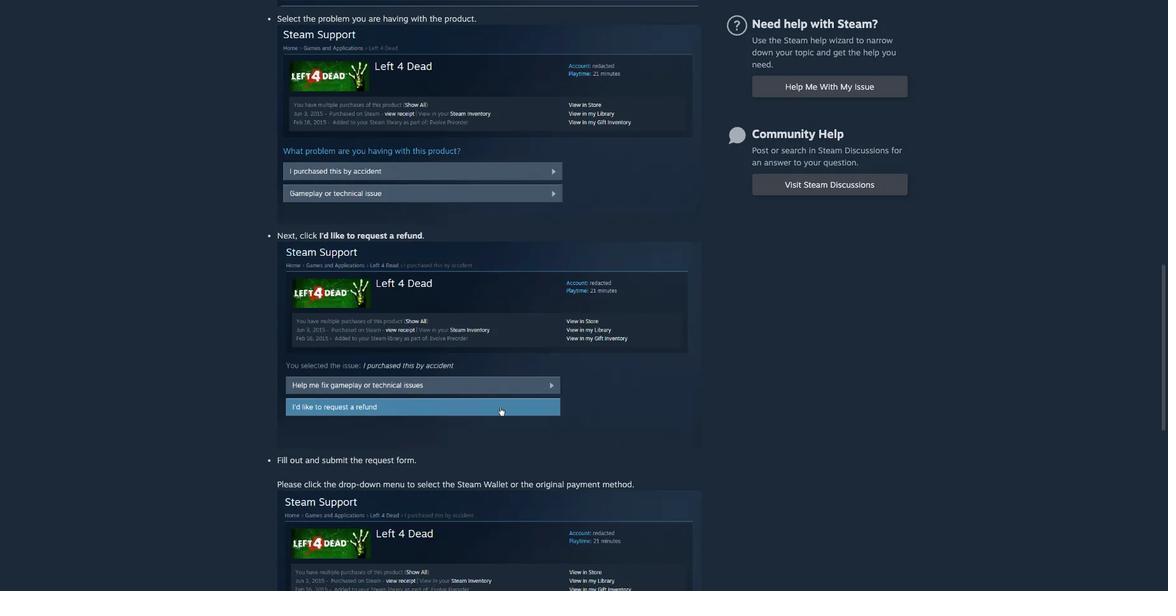 Task type: locate. For each thing, give the bounding box(es) containing it.
steam up question.
[[818, 145, 842, 155]]

request left form.
[[365, 455, 394, 466]]

you down narrow
[[882, 47, 896, 57]]

0 vertical spatial help
[[784, 17, 808, 31]]

help up topic at right
[[810, 35, 827, 45]]

like
[[331, 230, 345, 241]]

down left menu
[[360, 480, 381, 490]]

or right wallet
[[511, 480, 518, 490]]

1 horizontal spatial help
[[819, 127, 844, 141]]

steam left wallet
[[457, 480, 481, 490]]

please
[[277, 480, 302, 490]]

your down in
[[804, 157, 821, 167]]

0 vertical spatial down
[[752, 47, 773, 57]]

help inside 'link'
[[785, 81, 803, 92]]

your inside community help post or search in steam discussions for an answer to your question.
[[804, 157, 821, 167]]

fill out and submit the request form.
[[277, 455, 417, 466]]

the
[[303, 13, 316, 23], [430, 13, 442, 23], [769, 35, 782, 45], [848, 47, 861, 57], [350, 455, 363, 466], [324, 480, 336, 490], [442, 480, 455, 490], [521, 480, 533, 490]]

to
[[856, 35, 864, 45], [794, 157, 802, 167], [347, 230, 355, 241], [407, 480, 415, 490]]

your left topic at right
[[776, 47, 793, 57]]

0 vertical spatial help
[[785, 81, 803, 92]]

1 horizontal spatial down
[[752, 47, 773, 57]]

0 horizontal spatial or
[[511, 480, 518, 490]]

help inside community help post or search in steam discussions for an answer to your question.
[[819, 127, 844, 141]]

you inside need help with steam? use the steam help wizard to narrow down your topic and get the help you need.
[[882, 47, 896, 57]]

use
[[752, 35, 767, 45]]

to right like
[[347, 230, 355, 241]]

you
[[352, 13, 366, 23], [882, 47, 896, 57]]

to inside community help post or search in steam discussions for an answer to your question.
[[794, 157, 802, 167]]

your inside need help with steam? use the steam help wizard to narrow down your topic and get the help you need.
[[776, 47, 793, 57]]

click left i'd
[[300, 230, 317, 241]]

issue
[[855, 81, 874, 92]]

down
[[752, 47, 773, 57], [360, 480, 381, 490]]

product.
[[445, 13, 476, 23]]

visit steam discussions link
[[752, 174, 908, 195]]

discussions
[[845, 145, 889, 155], [830, 180, 875, 190]]

1 vertical spatial your
[[804, 157, 821, 167]]

submit
[[322, 455, 348, 466]]

select the problem you are having with the product.
[[277, 13, 476, 23]]

and left 'get' on the top right of page
[[817, 47, 831, 57]]

down inside need help with steam? use the steam help wizard to narrow down your topic and get the help you need.
[[752, 47, 773, 57]]

are
[[369, 13, 381, 23]]

to right menu
[[407, 480, 415, 490]]

with
[[411, 13, 427, 23], [811, 17, 835, 31]]

1 horizontal spatial your
[[804, 157, 821, 167]]

help me with my issue link
[[752, 76, 908, 97]]

0 vertical spatial your
[[776, 47, 793, 57]]

0 vertical spatial click
[[300, 230, 317, 241]]

problem
[[318, 13, 350, 23]]

.
[[422, 230, 425, 241]]

refund
[[396, 230, 422, 241]]

1 vertical spatial click
[[304, 480, 321, 490]]

or up the answer
[[771, 145, 779, 155]]

help me with my issue
[[785, 81, 874, 92]]

post
[[752, 145, 769, 155]]

0 vertical spatial request
[[357, 230, 387, 241]]

1 horizontal spatial you
[[882, 47, 896, 57]]

next, click i'd like to request a refund .
[[277, 230, 425, 241]]

steam right 'visit'
[[804, 180, 828, 190]]

click for next,
[[300, 230, 317, 241]]

help up question.
[[819, 127, 844, 141]]

you left are
[[352, 13, 366, 23]]

request for to
[[357, 230, 387, 241]]

original
[[536, 480, 564, 490]]

click right please
[[304, 480, 321, 490]]

1 vertical spatial down
[[360, 480, 381, 490]]

method.
[[603, 480, 634, 490]]

with up the wizard
[[811, 17, 835, 31]]

to inside need help with steam? use the steam help wizard to narrow down your topic and get the help you need.
[[856, 35, 864, 45]]

with
[[820, 81, 838, 92]]

help left me
[[785, 81, 803, 92]]

click
[[300, 230, 317, 241], [304, 480, 321, 490]]

0 horizontal spatial you
[[352, 13, 366, 23]]

visit steam discussions
[[785, 180, 875, 190]]

wizard
[[829, 35, 854, 45]]

for
[[892, 145, 902, 155]]

1 vertical spatial request
[[365, 455, 394, 466]]

0 vertical spatial and
[[817, 47, 831, 57]]

to down steam?
[[856, 35, 864, 45]]

request left a
[[357, 230, 387, 241]]

get
[[833, 47, 846, 57]]

steam
[[784, 35, 808, 45], [818, 145, 842, 155], [804, 180, 828, 190], [457, 480, 481, 490]]

having
[[383, 13, 408, 23]]

1 horizontal spatial and
[[817, 47, 831, 57]]

to down 'search'
[[794, 157, 802, 167]]

with right having
[[411, 13, 427, 23]]

0 horizontal spatial and
[[305, 455, 320, 466]]

help
[[784, 17, 808, 31], [810, 35, 827, 45], [863, 47, 880, 57]]

0 vertical spatial you
[[352, 13, 366, 23]]

need
[[752, 17, 781, 31]]

help down narrow
[[863, 47, 880, 57]]

0 vertical spatial discussions
[[845, 145, 889, 155]]

1 horizontal spatial or
[[771, 145, 779, 155]]

steam inside need help with steam? use the steam help wizard to narrow down your topic and get the help you need.
[[784, 35, 808, 45]]

down up need.
[[752, 47, 773, 57]]

1 vertical spatial help
[[810, 35, 827, 45]]

discussions up question.
[[845, 145, 889, 155]]

or
[[771, 145, 779, 155], [511, 480, 518, 490]]

0 horizontal spatial your
[[776, 47, 793, 57]]

1 horizontal spatial with
[[811, 17, 835, 31]]

help right need
[[784, 17, 808, 31]]

discussions down question.
[[830, 180, 875, 190]]

help
[[785, 81, 803, 92], [819, 127, 844, 141]]

i'd
[[319, 230, 329, 241]]

community
[[752, 127, 816, 141]]

in
[[809, 145, 816, 155]]

2 horizontal spatial help
[[863, 47, 880, 57]]

request
[[357, 230, 387, 241], [365, 455, 394, 466]]

steam up topic at right
[[784, 35, 808, 45]]

and
[[817, 47, 831, 57], [305, 455, 320, 466]]

0 vertical spatial or
[[771, 145, 779, 155]]

0 horizontal spatial help
[[785, 81, 803, 92]]

and right "out"
[[305, 455, 320, 466]]

your
[[776, 47, 793, 57], [804, 157, 821, 167]]

1 vertical spatial help
[[819, 127, 844, 141]]

1 vertical spatial you
[[882, 47, 896, 57]]



Task type: vqa. For each thing, say whether or not it's contained in the screenshot.
PUBG: BATTLEGROUNDS
no



Task type: describe. For each thing, give the bounding box(es) containing it.
and inside need help with steam? use the steam help wizard to narrow down your topic and get the help you need.
[[817, 47, 831, 57]]

please click the drop-down menu to select the steam wallet or the original payment method.
[[277, 480, 634, 490]]

menu
[[383, 480, 405, 490]]

your for need
[[776, 47, 793, 57]]

1 vertical spatial discussions
[[830, 180, 875, 190]]

select
[[417, 480, 440, 490]]

drop-
[[339, 480, 360, 490]]

steam?
[[838, 17, 878, 31]]

0 horizontal spatial down
[[360, 480, 381, 490]]

visit
[[785, 180, 801, 190]]

steam inside community help post or search in steam discussions for an answer to your question.
[[818, 145, 842, 155]]

out
[[290, 455, 303, 466]]

payment
[[567, 480, 600, 490]]

wallet
[[484, 480, 508, 490]]

need.
[[752, 59, 774, 69]]

discussions inside community help post or search in steam discussions for an answer to your question.
[[845, 145, 889, 155]]

my
[[841, 81, 852, 92]]

with inside need help with steam? use the steam help wizard to narrow down your topic and get the help you need.
[[811, 17, 835, 31]]

1 horizontal spatial help
[[810, 35, 827, 45]]

2 vertical spatial help
[[863, 47, 880, 57]]

1 vertical spatial and
[[305, 455, 320, 466]]

narrow
[[867, 35, 893, 45]]

click for please
[[304, 480, 321, 490]]

search
[[781, 145, 807, 155]]

0 horizontal spatial help
[[784, 17, 808, 31]]

fill
[[277, 455, 288, 466]]

topic
[[795, 47, 814, 57]]

1 vertical spatial or
[[511, 480, 518, 490]]

select
[[277, 13, 301, 23]]

community help post or search in steam discussions for an answer to your question.
[[752, 127, 902, 167]]

an
[[752, 157, 762, 167]]

next,
[[277, 230, 297, 241]]

or inside community help post or search in steam discussions for an answer to your question.
[[771, 145, 779, 155]]

me
[[806, 81, 818, 92]]

question.
[[823, 157, 859, 167]]

answer
[[764, 157, 791, 167]]

request for the
[[365, 455, 394, 466]]

your for community
[[804, 157, 821, 167]]

need help with steam? use the steam help wizard to narrow down your topic and get the help you need.
[[752, 17, 896, 69]]

a
[[390, 230, 394, 241]]

form.
[[396, 455, 417, 466]]

0 horizontal spatial with
[[411, 13, 427, 23]]



